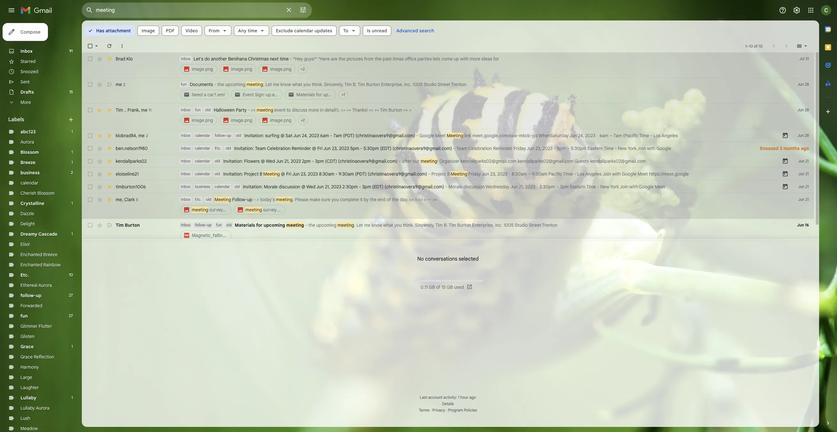 Task type: locate. For each thing, give the bounding box(es) containing it.
los right (pacific
[[654, 133, 661, 139]]

1 27 from the top
[[69, 293, 73, 298]]

me up the up.eml on the left of the page
[[273, 82, 280, 87]]

1 horizontal spatial 8:30am
[[512, 171, 527, 177]]

fun inside fun documents - the upcoming meeting . let me know what you think. sincerely, tim b. tim  burton enterprise, inc. 1005 studio street trenton
[[181, 82, 187, 87]]

5pm
[[350, 146, 359, 151], [557, 146, 566, 151]]

2 2:30pm from the left
[[540, 184, 555, 190]]

enterprise,
[[381, 82, 403, 87], [472, 222, 494, 228]]

0 horizontal spatial 9:30am
[[339, 171, 354, 177]]

0 vertical spatial materials
[[297, 92, 315, 98]]

+2 down "*hey"
[[301, 67, 305, 71]]

labels heading
[[8, 116, 68, 123]]

1 vertical spatial ago
[[470, 395, 476, 400]]

forwarded
[[20, 303, 42, 309]]

10
[[750, 44, 754, 48], [759, 44, 763, 48], [69, 273, 73, 277]]

1 vertical spatial snoozed
[[760, 146, 779, 151]]

let's
[[194, 56, 204, 62]]

1 calendar event image from the top
[[783, 132, 789, 139]]

0 vertical spatial for
[[494, 56, 499, 62]]

grace down grace link
[[20, 354, 33, 360]]

klobrad84 , me 2
[[116, 133, 148, 138]]

0 horizontal spatial 10
[[69, 273, 73, 277]]

0 horizontal spatial inc.
[[404, 82, 412, 87]]

0 horizontal spatial business
[[20, 170, 40, 176]]

abc123
[[20, 129, 36, 135]]

christmas
[[248, 56, 269, 62]]

gmail image
[[20, 4, 55, 17]]

0 vertical spatial york
[[628, 146, 637, 151]]

0 vertical spatial grace
[[20, 344, 34, 350]]

7am left (pacific
[[614, 133, 622, 139]]

2 vertical spatial 2
[[71, 170, 73, 175]]

2 9:30am from the left
[[532, 171, 548, 177]]

follow-up up forwarded
[[20, 293, 41, 298]]

2 +2 from the top
[[301, 118, 305, 123]]

1 vertical spatial street
[[529, 222, 542, 228]]

+2 button for more
[[301, 117, 305, 123]]

3 jun 21 from the top
[[799, 184, 810, 189]]

organizer
[[440, 158, 460, 164]]

privacy link
[[433, 408, 445, 413]]

3 jun 28 from the top
[[798, 133, 810, 138]]

follow-up up magnetic_falling-
[[195, 223, 212, 227]]

21, right wednesday
[[519, 184, 524, 190]]

materials for materials for upcoming meeting - the upcoming meeting . let me know what you think. sincerely, tim b. tim  burton enterprise, inc. 1005 studio street trenton
[[235, 222, 255, 228]]

1 vertical spatial studio
[[515, 222, 528, 228]]

28
[[805, 82, 810, 87], [805, 107, 810, 112], [805, 133, 810, 138]]

· down "details" link in the bottom right of the page
[[446, 408, 447, 413]]

row containing ben.nelson1980
[[82, 142, 815, 155]]

by
[[364, 197, 369, 202]]

None checkbox
[[87, 56, 93, 62], [87, 81, 93, 88], [87, 107, 93, 113], [87, 56, 93, 62], [87, 81, 93, 88], [87, 107, 93, 113]]

0 horizontal spatial eastern
[[570, 184, 586, 190]]

2 vertical spatial ,
[[122, 197, 123, 202]]

meet
[[436, 133, 446, 139], [638, 171, 648, 177], [655, 184, 666, 190]]

0 horizontal spatial ,
[[122, 197, 123, 202]]

inc.
[[404, 82, 412, 87], [496, 222, 503, 228]]

0 vertical spatial what
[[293, 82, 302, 87]]

2 vertical spatial etc.
[[20, 272, 29, 278]]

1 enchanted from the top
[[20, 252, 42, 257]]

2 celebration from the left
[[469, 146, 492, 151]]

inbox inside labels navigation
[[20, 48, 33, 54]]

inbox for materials for upcoming
[[181, 223, 191, 227]]

row containing tim burton
[[82, 219, 815, 244]]

9:30am up complete
[[339, 171, 354, 177]]

calendar event image up the snoozed 3 months ago
[[783, 132, 789, 139]]

21, up sure
[[325, 184, 330, 190]]

0 horizontal spatial 6am
[[321, 133, 329, 139]]

drafts
[[20, 89, 34, 95]]

kendallparks02@gmail.com down (pacific
[[591, 158, 646, 164]]

3 28 from the top
[[805, 133, 810, 138]]

lullaby down lullaby link
[[20, 405, 35, 411]]

1 8:30am from the left
[[319, 171, 335, 177]]

wed up "make"
[[307, 184, 316, 190]]

snoozed 3 months ago
[[760, 146, 810, 151]]

0 vertical spatial studio
[[424, 82, 437, 87]]

. down complete
[[354, 222, 356, 228]]

(pdt)
[[343, 133, 355, 139], [355, 171, 367, 177]]

1 21 from the top
[[806, 159, 810, 163]]

celebration down link
[[469, 146, 492, 151]]

2 reminder from the left
[[493, 146, 513, 151]]

0 horizontal spatial (pdt)
[[343, 133, 355, 139]]

3 kendallparks02@gmail.com from the left
[[591, 158, 646, 164]]

. left please
[[293, 197, 294, 202]]

0 horizontal spatial 24,
[[302, 133, 308, 139]]

1 horizontal spatial team
[[457, 146, 468, 151]]

the right are
[[339, 56, 346, 62]]

1 5:30pm from the left
[[364, 146, 379, 151]]

1 cell from the top
[[180, 56, 783, 75]]

glimmer flutter link
[[20, 323, 52, 329]]

los
[[654, 133, 661, 139], [578, 171, 585, 177]]

1 jun 28 from the top
[[798, 82, 810, 87]]

2 24, from the left
[[578, 133, 585, 139]]

1 horizontal spatial new
[[618, 146, 627, 151]]

2 horizontal spatial join
[[638, 146, 646, 151]]

0 vertical spatial you
[[304, 82, 311, 87]]

think. down day.
[[403, 222, 414, 228]]

2 horizontal spatial 2
[[146, 133, 148, 138]]

2 +2 button from the top
[[301, 117, 305, 123]]

image.png down "let's" at the left of page
[[192, 66, 213, 72]]

for for materials for upcoming meeting - the upcoming meeting . let me know what you think. sincerely, tim b. tim  burton enterprise, inc. 1005 studio street trenton
[[256, 222, 263, 228]]

large
[[20, 375, 32, 380]]

1 for abc123
[[72, 129, 73, 134]]

main menu image
[[8, 6, 15, 14]]

you for what
[[304, 82, 311, 87]]

0 vertical spatial sincerely,
[[324, 82, 344, 87]]

2 gb from the left
[[447, 284, 453, 290]]

wed right flowers
[[266, 158, 275, 164]]

0 horizontal spatial more
[[309, 107, 319, 113]]

4 row from the top
[[82, 129, 815, 142]]

2 vertical spatial 28
[[805, 133, 810, 138]]

fri for reminder
[[318, 146, 323, 151]]

you right sure
[[332, 197, 339, 202]]

1 jun 21 from the top
[[799, 159, 810, 163]]

0 horizontal spatial ·
[[431, 408, 432, 413]]

24, right the sat
[[302, 133, 308, 139]]

business inside row
[[195, 184, 210, 189]]

0 horizontal spatial snoozed
[[20, 69, 38, 75]]

team
[[255, 146, 266, 151], [457, 146, 468, 151]]

21, left 2pm
[[285, 158, 290, 164]]

+2 button down "*hey"
[[301, 66, 305, 72]]

tim .. frank , me 11
[[116, 107, 152, 113]]

time inside cell
[[280, 56, 289, 62]]

friday up invitation: morale discussion @ wed jun 21, 2023 2:30pm - 3pm (edt) (christinaovera9@gmail.com) - morale discussion wednesday jun 21, 2023 ⋅ 2:30pm – 3pm eastern time - new  york join with google meet
[[469, 171, 481, 177]]

5 cell from the top
[[180, 222, 783, 241]]

+2 button for -
[[301, 66, 305, 72]]

2 inside klobrad84 , me 2
[[146, 133, 148, 138]]

follow link to manage storage image
[[467, 284, 473, 290]]

4 cell from the top
[[180, 196, 783, 216]]

0 vertical spatial 2
[[123, 82, 125, 87]]

more left in
[[309, 107, 319, 113]]

calendar inside button
[[294, 28, 314, 34]]

– left (pacific
[[610, 133, 613, 139]]

you down day.
[[395, 222, 402, 228]]

compose
[[20, 29, 40, 35]]

None search field
[[82, 3, 312, 18]]

cell containing meeting
[[180, 196, 783, 216]]

clear search image
[[283, 4, 296, 16]]

calendar event image for angeles
[[783, 132, 789, 139]]

1 +2 button from the top
[[301, 66, 305, 72]]

snoozed for snoozed 3 months ago
[[760, 146, 779, 151]]

8 row from the top
[[82, 180, 815, 193]]

1 for blossom
[[72, 150, 73, 154]]

https://meet.google
[[650, 171, 689, 177]]

follow- down 'halloween'
[[215, 133, 227, 138]]

5:30pm
[[364, 146, 379, 151], [571, 146, 587, 151]]

calendar event image
[[783, 171, 789, 177]]

fun up the magnetic_falling-sphere.pdf
[[216, 223, 222, 227]]

7am
[[334, 133, 342, 139], [614, 133, 622, 139]]

blossom up 'crystalline'
[[37, 190, 55, 196]]

1 for lullaby
[[72, 395, 73, 400]]

project
[[244, 171, 259, 177], [432, 171, 446, 177]]

3 calendar event image from the top
[[783, 184, 789, 190]]

meadow
[[20, 426, 38, 432]]

.
[[263, 82, 264, 87], [293, 197, 294, 202], [354, 222, 356, 228]]

2 27 from the top
[[69, 313, 73, 318]]

1 project from the left
[[244, 171, 259, 177]]

1 vertical spatial los
[[578, 171, 585, 177]]

cell
[[180, 56, 783, 75], [180, 81, 783, 100], [180, 107, 783, 126], [180, 196, 783, 216], [180, 222, 783, 241]]

1 vertical spatial 1005
[[504, 222, 514, 228]]

1 vertical spatial fri
[[286, 171, 292, 177]]

2 grace from the top
[[20, 354, 33, 360]]

27 for follow-up
[[69, 293, 73, 298]]

2 21 from the top
[[806, 171, 810, 176]]

upcoming down sure
[[317, 222, 337, 228]]

0 horizontal spatial 8:30am
[[319, 171, 335, 177]]

pacific
[[549, 171, 563, 177]]

halloween
[[214, 107, 235, 113]]

meeting left 'event'
[[257, 107, 273, 113]]

time inside 'popup button'
[[248, 28, 258, 34]]

invitation: project 8 meeting @ fri jun 23, 2023 8:30am - 9:30am (pdt) (christinaovera9@gmail.com) - project 8 meeting friday jun 23, 2023 ⋅ 8:30am – 9:30am pacific time - los  angeles join with google meet https://meet.google
[[223, 171, 689, 177]]

search
[[420, 28, 435, 34]]

28 for . let me know what you think. sincerely, tim b. tim  burton enterprise, inc. 1005 studio street trenton
[[805, 82, 810, 87]]

inbox for invitation: flowers @ wed jun 21, 2023 2pm - 3pm (cdt) (christinaovera9@gmail.com)
[[181, 159, 191, 163]]

team up flowers
[[255, 146, 266, 151]]

lullaby for lullaby aurora
[[20, 405, 35, 411]]

b.
[[353, 82, 357, 87], [444, 222, 448, 228]]

27 for fun
[[69, 313, 73, 318]]

calendar event image
[[783, 132, 789, 139], [783, 158, 789, 164], [783, 184, 789, 190]]

lullaby down laughter link
[[20, 395, 36, 401]]

1 horizontal spatial follow-
[[195, 223, 207, 227]]

row
[[82, 52, 815, 78], [82, 78, 815, 104], [82, 104, 815, 129], [82, 129, 815, 142], [82, 142, 815, 155], [82, 155, 815, 168], [82, 168, 815, 180], [82, 180, 815, 193], [82, 193, 815, 219], [82, 219, 815, 244]]

inbox for halloween party
[[181, 107, 191, 112]]

0 vertical spatial enterprise,
[[381, 82, 403, 87]]

google
[[420, 133, 434, 139], [657, 146, 672, 151], [622, 171, 637, 177], [640, 184, 654, 190]]

1 horizontal spatial 15
[[442, 284, 446, 290]]

23,
[[332, 146, 338, 151], [536, 146, 542, 151], [301, 171, 307, 177], [491, 171, 497, 177]]

2 jun 28 from the top
[[798, 107, 810, 112]]

york
[[628, 146, 637, 151], [611, 184, 619, 190]]

reminder up 2pm
[[292, 146, 311, 151]]

1 horizontal spatial know
[[372, 222, 382, 228]]

new
[[618, 146, 627, 151], [601, 184, 610, 190]]

you for sure
[[332, 197, 339, 202]]

project down '!'
[[432, 171, 446, 177]]

1 horizontal spatial morale
[[449, 184, 463, 190]]

10 inside labels navigation
[[69, 273, 73, 277]]

+2 for more
[[301, 118, 305, 123]]

, for clark
[[122, 197, 123, 202]]

2 8 from the left
[[447, 171, 450, 177]]

1 horizontal spatial york
[[628, 146, 637, 151]]

eastern down guests
[[570, 184, 586, 190]]

wed
[[266, 158, 275, 164], [307, 184, 316, 190]]

jun 21 for invitation: morale discussion @ wed jun 21, 2023 2:30pm - 3pm (edt) (christinaovera9@gmail.com) - morale discussion wednesday jun 21, 2023 ⋅ 2:30pm – 3pm eastern time - new  york join with google meet
[[799, 184, 810, 189]]

21 for invitation: project 8 meeting @ fri jun 23, 2023 8:30am - 9:30am (pdt) (christinaovera9@gmail.com) - project 8 meeting friday jun 23, 2023 ⋅ 8:30am – 9:30am pacific time - los  angeles join with google meet https://meet.google
[[806, 171, 810, 176]]

0 vertical spatial follow-
[[215, 133, 227, 138]]

used
[[454, 284, 464, 290]]

2 28 from the top
[[805, 107, 810, 112]]

meeting left link
[[447, 133, 464, 139]]

labels navigation
[[0, 20, 82, 432]]

join for angeles
[[603, 171, 612, 177]]

dazzle link
[[20, 211, 34, 217]]

*here
[[318, 56, 330, 62]]

sign-
[[255, 92, 266, 98]]

(pdt) down thanks!
[[343, 133, 355, 139]]

follow-up inside labels navigation
[[20, 293, 41, 298]]

1 vertical spatial join
[[603, 171, 612, 177]]

grace for grace link
[[20, 344, 34, 350]]

invitation: for invitation: project 8 meeting @ fri jun 23, 2023 8:30am - 9:30am (pdt) (christinaovera9@gmail.com) - project 8 meeting friday jun 23, 2023 ⋅ 8:30am – 9:30am pacific time - los  angeles join with google meet https://meet.google
[[223, 171, 243, 177]]

fri for meeting
[[286, 171, 292, 177]]

1 horizontal spatial 24,
[[578, 133, 585, 139]]

meeting
[[247, 82, 263, 87], [257, 107, 273, 113], [421, 158, 438, 164], [276, 197, 293, 202], [192, 207, 208, 213], [246, 207, 262, 213], [286, 222, 304, 228], [338, 222, 354, 228]]

cell containing documents
[[180, 81, 783, 100]]

0 vertical spatial .
[[263, 82, 264, 87]]

settings image
[[794, 6, 801, 14]]

9:30am left pacific
[[532, 171, 548, 177]]

0 vertical spatial eastern
[[588, 146, 603, 151]]

1 vertical spatial enchanted
[[20, 262, 42, 268]]

elixir
[[20, 241, 30, 247]]

breeze down blossom link
[[20, 160, 35, 165]]

jul 31
[[800, 56, 810, 61]]

0 horizontal spatial think.
[[312, 82, 323, 87]]

6am left (pacific
[[600, 133, 609, 139]]

2 vertical spatial join
[[620, 184, 629, 190]]

1 7am from the left
[[334, 133, 342, 139]]

know up to
[[281, 82, 291, 87]]

what down end
[[384, 222, 394, 228]]

2 5:30pm from the left
[[571, 146, 587, 151]]

1 horizontal spatial ·
[[446, 408, 447, 413]]

jun 16
[[798, 223, 810, 227]]

inbox
[[20, 48, 33, 54], [181, 56, 191, 61], [181, 107, 191, 112], [181, 133, 191, 138], [181, 146, 191, 151], [181, 159, 191, 163], [181, 171, 191, 176], [181, 184, 191, 189], [181, 197, 191, 202], [181, 223, 191, 227]]

cell containing halloween party
[[180, 107, 783, 126]]

2 horizontal spatial etc.
[[215, 146, 221, 151]]

-
[[290, 56, 292, 62], [214, 82, 216, 87], [248, 107, 250, 113], [330, 133, 333, 139], [417, 133, 419, 139], [651, 133, 653, 139], [361, 146, 363, 151], [454, 146, 456, 151], [615, 146, 617, 151], [312, 158, 314, 164], [399, 158, 401, 164], [336, 171, 338, 177], [429, 171, 431, 177], [574, 171, 577, 177], [359, 184, 361, 190], [446, 184, 448, 190], [598, 184, 600, 190], [254, 197, 256, 202], [428, 197, 430, 202], [430, 197, 432, 202], [305, 222, 308, 228]]

1 horizontal spatial gb
[[447, 284, 453, 290]]

meeting up sign- at the top of the page
[[247, 82, 263, 87]]

business up calendar link
[[20, 170, 40, 176]]

dreamy cascade
[[20, 231, 57, 237]]

any time button
[[234, 26, 269, 36]]

3pm left "(cdt)"
[[315, 158, 324, 164]]

7am down detail!).
[[334, 133, 342, 139]]

0 vertical spatial breeze
[[20, 160, 35, 165]]

4 jun 21 from the top
[[799, 197, 810, 202]]

None checkbox
[[87, 43, 93, 49], [87, 132, 93, 139], [87, 145, 93, 152], [87, 158, 93, 164], [87, 171, 93, 177], [87, 184, 93, 190], [87, 196, 93, 203], [87, 222, 93, 228], [87, 43, 93, 49], [87, 132, 93, 139], [87, 145, 93, 152], [87, 158, 93, 164], [87, 171, 93, 177], [87, 184, 93, 190], [87, 196, 93, 203], [87, 222, 93, 228]]

1 horizontal spatial 6am
[[600, 133, 609, 139]]

blossom up breeze link on the top left of the page
[[20, 149, 39, 155]]

8 down organizer
[[447, 171, 450, 177]]

inbox for invitation: team celebration reminder @ fri jun 23, 2023 5pm - 5:30pm (edt) (christinaovera9@gmail.com)
[[181, 146, 191, 151]]

the
[[339, 56, 346, 62], [375, 56, 382, 62], [218, 82, 224, 87], [370, 197, 377, 202], [392, 197, 399, 202], [309, 222, 315, 228]]

compose button
[[3, 23, 48, 41]]

6 row from the top
[[82, 155, 815, 168]]

invitation: for invitation: surfing @ sat jun 24, 2023 6am - 7am (pdt) (christinaovera9@gmail.com) - google meet meeting link meet.google.com/osw-mkcb-jyz whensaturday jun 24,  2023 ⋅ 6am – 7am (pacific time - los angeles
[[245, 133, 264, 139]]

+1 button
[[342, 91, 345, 98]]

1 28 from the top
[[805, 82, 810, 87]]

more
[[470, 56, 481, 62], [309, 107, 319, 113]]

row containing klobrad84
[[82, 129, 815, 142]]

1 horizontal spatial friday
[[514, 146, 526, 151]]

2 inside labels navigation
[[71, 170, 73, 175]]

celebration
[[267, 146, 291, 151], [469, 146, 492, 151]]

0 vertical spatial +2
[[301, 67, 305, 71]]

1 vertical spatial 27
[[69, 313, 73, 318]]

guests
[[575, 158, 589, 164]]

15 inside labels navigation
[[69, 90, 73, 94]]

invitation:
[[245, 133, 264, 139], [234, 146, 254, 151], [223, 158, 243, 164], [223, 171, 243, 177], [243, 184, 263, 190]]

1 6am from the left
[[321, 133, 329, 139]]

up
[[454, 56, 459, 62], [227, 133, 231, 138], [247, 197, 253, 202], [207, 223, 212, 227], [36, 293, 41, 298]]

1 lullaby from the top
[[20, 395, 36, 401]]

1 horizontal spatial 8
[[447, 171, 450, 177]]

2 cell from the top
[[180, 81, 783, 100]]

me down brad
[[116, 81, 122, 87]]

trenton
[[451, 82, 467, 87], [543, 222, 558, 228]]

program policies link
[[448, 408, 477, 413]]

tab list
[[820, 20, 838, 409]]

2 vertical spatial aurora
[[36, 405, 49, 411]]

0 vertical spatial jun 28
[[798, 82, 810, 87]]

me right klobrad84
[[138, 133, 145, 138]]

1 row from the top
[[82, 52, 815, 78]]

0 horizontal spatial join
[[603, 171, 612, 177]]

of inside cell
[[387, 197, 391, 202]]

1 8 from the left
[[260, 171, 262, 177]]

2 horizontal spatial 21,
[[519, 184, 524, 190]]

0 horizontal spatial celebration
[[267, 146, 291, 151]]

10 row from the top
[[82, 219, 815, 244]]

snoozed left 3
[[760, 146, 779, 151]]

21 for invitation: flowers @ wed jun 21, 2023 2pm - 3pm (cdt) (christinaovera9@gmail.com) - after our meeting ! organizer kendallparks02@gmail.com  kendallparks02@gmail.com guests kendallparks02@gmail.com
[[806, 159, 810, 163]]

meeting down please
[[286, 222, 304, 228]]

21,
[[285, 158, 290, 164], [325, 184, 330, 190], [519, 184, 524, 190]]

0 vertical spatial friday
[[514, 146, 526, 151]]

terms link
[[419, 408, 430, 413]]

los down guests
[[578, 171, 585, 177]]

another
[[211, 56, 227, 62]]

grace reflection link
[[20, 354, 54, 360]]

cell for ,
[[180, 196, 783, 216]]

up up magnetic_falling-
[[207, 223, 212, 227]]

aurora right ethereal in the bottom of the page
[[38, 282, 52, 288]]

drafts link
[[20, 89, 34, 95]]

3pm up by
[[362, 184, 371, 190]]

the down "make"
[[309, 222, 315, 228]]

1 horizontal spatial what
[[384, 222, 394, 228]]

aurora
[[20, 139, 34, 145], [38, 282, 52, 288], [36, 405, 49, 411]]

let up the up.eml on the left of the page
[[266, 82, 272, 87]]

0 horizontal spatial kendallparks02@gmail.com
[[461, 158, 517, 164]]

from
[[209, 28, 220, 34]]

3 cell from the top
[[180, 107, 783, 126]]

join for york
[[638, 146, 646, 151]]

5 row from the top
[[82, 142, 815, 155]]

think. up materials for upcoming
[[312, 82, 323, 87]]

23, down "jyz"
[[536, 146, 542, 151]]

2 horizontal spatial meet
[[655, 184, 666, 190]]

1 grace from the top
[[20, 344, 34, 350]]

24, up guests
[[578, 133, 585, 139]]

gb right 0.11
[[429, 284, 435, 290]]

2 vertical spatial of
[[436, 284, 441, 290]]

row containing eloiselin621
[[82, 168, 815, 180]]

0 horizontal spatial friday
[[469, 171, 481, 177]]

2 enchanted from the top
[[20, 262, 42, 268]]

2
[[123, 82, 125, 87], [146, 133, 148, 138], [71, 170, 73, 175]]

ago right hour
[[470, 395, 476, 400]]

snoozed inside no conversations selected main content
[[760, 146, 779, 151]]

1 vertical spatial york
[[611, 184, 619, 190]]

1 horizontal spatial 3pm
[[362, 184, 371, 190]]

day.
[[400, 197, 408, 202]]

row containing tim
[[82, 104, 815, 129]]

snoozed for snoozed link
[[20, 69, 38, 75]]

gb left "used"
[[447, 284, 453, 290]]

ideas
[[482, 56, 493, 62]]

0 horizontal spatial .
[[263, 82, 264, 87]]

1 horizontal spatial time
[[280, 56, 289, 62]]

4 21 from the top
[[806, 197, 810, 202]]

meeting up "survey.png"
[[276, 197, 293, 202]]

. up event sign-up.eml
[[263, 82, 264, 87]]

snoozed inside labels navigation
[[20, 69, 38, 75]]

team down invitation: surfing @ sat jun 24, 2023 6am - 7am (pdt) (christinaovera9@gmail.com) - google meet meeting link meet.google.com/osw-mkcb-jyz whensaturday jun 24,  2023 ⋅ 6am – 7am (pacific time - los angeles
[[457, 146, 468, 151]]

3 row from the top
[[82, 104, 815, 129]]

inbox inside inbox let's do another benihana christmas next time - *hey guys!* *here are the pictures from the past xmas office parties lets  come up with more ideas for
[[181, 56, 191, 61]]

0 vertical spatial +2 button
[[301, 66, 305, 72]]

lush link
[[20, 416, 30, 421]]

1 vertical spatial .
[[293, 197, 294, 202]]

, up ben.nelson1980
[[136, 133, 137, 138]]

2 lullaby from the top
[[20, 405, 35, 411]]

calendar event image down calendar event icon
[[783, 184, 789, 190]]

3
[[780, 146, 783, 151]]

meeting up meeting survey-clark.png
[[215, 197, 231, 202]]

is unread
[[367, 28, 387, 34]]

2 row from the top
[[82, 78, 815, 104]]

time
[[640, 133, 650, 139], [604, 146, 614, 151], [564, 171, 573, 177], [587, 184, 597, 190]]

dreamy
[[20, 231, 37, 237]]

2:30pm
[[343, 184, 358, 190], [540, 184, 555, 190]]

follow-up down 'halloween'
[[215, 133, 231, 138]]

meeting down today's
[[246, 207, 262, 213]]

let down "it"
[[357, 222, 363, 228]]

1 gb from the left
[[429, 284, 435, 290]]

3 21 from the top
[[806, 184, 810, 189]]

1 horizontal spatial los
[[654, 133, 661, 139]]

7 row from the top
[[82, 168, 815, 180]]

·
[[431, 408, 432, 413], [446, 408, 447, 413]]

guys!*
[[304, 56, 317, 62]]

0 vertical spatial time
[[248, 28, 258, 34]]

morale up today's
[[264, 184, 278, 190]]

1 for breeze
[[72, 160, 73, 165]]

refresh image
[[106, 43, 113, 49]]

jun 28 for event to discuss more in detail!). >> >> thanks! >> >> tim  burton >> >
[[798, 107, 810, 112]]

more
[[20, 99, 31, 105]]

street
[[438, 82, 450, 87], [529, 222, 542, 228]]

2 inside the me 2
[[123, 82, 125, 87]]

jun 28
[[798, 82, 810, 87], [798, 107, 810, 112], [798, 133, 810, 138]]

image button
[[138, 26, 159, 36]]

snoozed
[[20, 69, 38, 75], [760, 146, 779, 151]]

2 jun 21 from the top
[[799, 171, 810, 176]]

cell containing let's do another benihana christmas next time
[[180, 56, 783, 75]]

for down meeting survey.png
[[256, 222, 263, 228]]

grace down glisten
[[20, 344, 34, 350]]

8 down flowers
[[260, 171, 262, 177]]

party
[[236, 107, 247, 113]]

follow- down ethereal in the bottom of the page
[[20, 293, 36, 298]]

time
[[248, 28, 258, 34], [280, 56, 289, 62]]

1 vertical spatial 28
[[805, 107, 810, 112]]

image.png
[[192, 66, 213, 72], [231, 66, 253, 72], [270, 66, 292, 72], [192, 117, 213, 123], [231, 117, 253, 123], [270, 117, 292, 123]]

1 kendallparks02@gmail.com from the left
[[461, 158, 517, 164]]

friday down mkcb-
[[514, 146, 526, 151]]

0 vertical spatial let
[[266, 82, 272, 87]]

1 vertical spatial +2 button
[[301, 117, 305, 123]]

0 horizontal spatial reminder
[[292, 146, 311, 151]]

fun
[[181, 82, 187, 87], [195, 107, 201, 112], [216, 223, 222, 227], [20, 313, 28, 319]]

magnetic_falling-sphere.pdf
[[192, 233, 250, 238]]

1 team from the left
[[255, 146, 266, 151]]

(cdt)
[[325, 158, 337, 164]]

0 vertical spatial 27
[[69, 293, 73, 298]]

Search mail text field
[[96, 7, 281, 13]]

+2 down discuss
[[301, 118, 305, 123]]

1 +2 from the top
[[301, 67, 305, 71]]

fun link
[[20, 313, 28, 319]]



Task type: vqa. For each thing, say whether or not it's contained in the screenshot.
Using
no



Task type: describe. For each thing, give the bounding box(es) containing it.
1 vertical spatial breeze
[[43, 252, 57, 257]]

2 · from the left
[[446, 408, 447, 413]]

1 vertical spatial let
[[357, 222, 363, 228]]

thanks!
[[352, 107, 368, 113]]

0 vertical spatial blossom
[[20, 149, 39, 155]]

21 for invitation: morale discussion @ wed jun 21, 2023 2:30pm - 3pm (edt) (christinaovera9@gmail.com) - morale discussion wednesday jun 21, 2023 ⋅ 2:30pm – 3pm eastern time - new  york join with google meet
[[806, 184, 810, 189]]

inbox for invitation: surfing @ sat jun 24, 2023 6am - 7am (pdt) (christinaovera9@gmail.com)
[[181, 133, 191, 138]]

brad klo
[[116, 56, 133, 62]]

etc. link
[[20, 272, 29, 278]]

1 for grace
[[72, 344, 73, 349]]

it
[[360, 197, 363, 202]]

2 horizontal spatial 10
[[759, 44, 763, 48]]

inbox let's do another benihana christmas next time - *hey guys!* *here are the pictures from the past xmas office parties lets  come up with more ideas for
[[181, 56, 499, 62]]

no conversations selected main content
[[82, 20, 820, 427]]

jyz
[[533, 133, 538, 139]]

1 reminder from the left
[[292, 146, 311, 151]]

toggle split pane mode image
[[797, 43, 803, 49]]

.eml
[[361, 92, 370, 98]]

me , clark 5
[[116, 197, 138, 202]]

wednesday
[[486, 184, 510, 190]]

1 discussion from the left
[[279, 184, 300, 190]]

1 horizontal spatial 21,
[[325, 184, 330, 190]]

2 morale from the left
[[449, 184, 463, 190]]

cell for ..
[[180, 107, 783, 126]]

0 horizontal spatial wed
[[266, 158, 275, 164]]

unread
[[372, 28, 387, 34]]

upcoming up event
[[225, 82, 246, 87]]

magnetic_falling-
[[192, 233, 227, 238]]

2 8:30am from the left
[[512, 171, 527, 177]]

0 vertical spatial know
[[281, 82, 291, 87]]

business inside labels navigation
[[20, 170, 40, 176]]

whensaturday
[[539, 133, 569, 139]]

2 horizontal spatial follow-
[[215, 133, 227, 138]]

1 vertical spatial (edt)
[[372, 184, 384, 190]]

friday for meeting
[[469, 171, 481, 177]]

me left 11
[[141, 107, 147, 113]]

invitation: for invitation: team celebration reminder @ fri jun 23, 2023 5pm - 5:30pm (edt) (christinaovera9@gmail.com) - team celebration reminder friday jun 23, 2023 ⋅ 5pm – 5:30pm eastern time -  new york join with google
[[234, 146, 254, 151]]

meeting up invitation: morale discussion @ wed jun 21, 2023 2:30pm - 3pm (edt) (christinaovera9@gmail.com) - morale discussion wednesday jun 21, 2023 ⋅ 2:30pm – 3pm eastern time - new  york join with google meet
[[451, 171, 468, 177]]

1 horizontal spatial wed
[[307, 184, 316, 190]]

meadow link
[[20, 426, 38, 432]]

fun down need
[[195, 107, 201, 112]]

from
[[364, 56, 374, 62]]

program
[[448, 408, 463, 413]]

terms
[[419, 408, 430, 413]]

video button
[[181, 26, 202, 36]]

next
[[270, 56, 279, 62]]

of for 0.11 gb of 15 gb used
[[436, 284, 441, 290]]

31
[[806, 56, 810, 61]]

more image
[[119, 43, 125, 49]]

2 6am from the left
[[600, 133, 609, 139]]

+2 for -
[[301, 67, 305, 71]]

cell for 2
[[180, 81, 783, 100]]

1 vertical spatial (pdt)
[[355, 171, 367, 177]]

1 horizontal spatial sincerely,
[[415, 222, 435, 228]]

invitation: flowers @ wed jun 21, 2023 2pm - 3pm (cdt) (christinaovera9@gmail.com) - after our meeting ! organizer kendallparks02@gmail.com  kendallparks02@gmail.com guests kendallparks02@gmail.com
[[223, 158, 646, 164]]

0 vertical spatial angeles
[[662, 133, 678, 139]]

2 horizontal spatial 3pm
[[560, 184, 569, 190]]

1 vertical spatial b.
[[444, 222, 448, 228]]

28 for event to discuss more in detail!). >> >> thanks! >> >> tim  burton >> >
[[805, 107, 810, 112]]

lullaby aurora
[[20, 405, 49, 411]]

ago inside last account activity: 1 hour ago details terms · privacy · program policies
[[470, 395, 476, 400]]

event
[[275, 107, 286, 113]]

1 inside last account activity: 1 hour ago details terms · privacy · program policies
[[458, 395, 460, 400]]

1 vertical spatial meet
[[638, 171, 648, 177]]

ben.nelson1980
[[116, 146, 148, 151]]

1 vertical spatial trenton
[[543, 222, 558, 228]]

0 horizontal spatial 3pm
[[315, 158, 324, 164]]

23, down 2pm
[[301, 171, 307, 177]]

up inside labels navigation
[[36, 293, 41, 298]]

(pacific
[[624, 133, 639, 139]]

11
[[149, 108, 152, 112]]

months
[[784, 146, 800, 151]]

enchanted for enchanted rainbow
[[20, 262, 42, 268]]

delight link
[[20, 221, 35, 227]]

0 horizontal spatial b.
[[353, 82, 357, 87]]

0 horizontal spatial let
[[266, 82, 272, 87]]

meeting follow-up - > today's meeting . please make sure you complete it by the end of the day.  >> > >> > -- >>
[[215, 197, 438, 202]]

1 vertical spatial follow-up
[[195, 223, 212, 227]]

0 horizontal spatial angeles
[[586, 171, 602, 177]]

0 vertical spatial los
[[654, 133, 661, 139]]

any
[[238, 28, 247, 34]]

the left day.
[[392, 197, 399, 202]]

a
[[204, 92, 206, 98]]

clark.png
[[225, 207, 245, 213]]

jun 28 for . let me know what you think. sincerely, tim b. tim  burton enterprise, inc. 1005 studio street trenton
[[798, 82, 810, 87]]

pdf button
[[162, 26, 179, 36]]

to
[[343, 28, 349, 34]]

23, up "(cdt)"
[[332, 146, 338, 151]]

upcoming down fun documents - the upcoming meeting . let me know what you think. sincerely, tim b. tim  burton enterprise, inc. 1005 studio street trenton
[[323, 92, 343, 98]]

1 morale from the left
[[264, 184, 278, 190]]

crystalline link
[[20, 201, 44, 206]]

timburton1006
[[116, 184, 146, 190]]

0 horizontal spatial los
[[578, 171, 585, 177]]

0 horizontal spatial new
[[601, 184, 610, 190]]

invitation: for invitation: flowers @ wed jun 21, 2023 2pm - 3pm (cdt) (christinaovera9@gmail.com) - after our meeting ! organizer kendallparks02@gmail.com  kendallparks02@gmail.com guests kendallparks02@gmail.com
[[223, 158, 243, 164]]

crystalline
[[20, 201, 44, 206]]

1 horizontal spatial 10
[[750, 44, 754, 48]]

1 · from the left
[[431, 408, 432, 413]]

meeting inside cell
[[215, 197, 231, 202]]

advanced search button
[[394, 25, 437, 36]]

attachment
[[106, 28, 131, 34]]

1 2:30pm from the left
[[343, 184, 358, 190]]

of for 1 10 of 10
[[755, 44, 758, 48]]

0 horizontal spatial sincerely,
[[324, 82, 344, 87]]

2 vertical spatial .
[[354, 222, 356, 228]]

ethereal aurora link
[[20, 282, 52, 288]]

9 row from the top
[[82, 193, 815, 219]]

0.11
[[421, 284, 428, 290]]

for for materials for upcoming
[[316, 92, 322, 98]]

breeze link
[[20, 160, 35, 165]]

ago inside row
[[801, 146, 810, 151]]

up right come
[[454, 56, 459, 62]]

activity:
[[444, 395, 457, 400]]

business link
[[20, 170, 40, 176]]

friday for reminder
[[514, 146, 526, 151]]

enchanted rainbow link
[[20, 262, 61, 268]]

1 vertical spatial etc.
[[195, 197, 202, 202]]

1 horizontal spatial enterprise,
[[472, 222, 494, 228]]

0 vertical spatial aurora
[[20, 139, 34, 145]]

need
[[192, 92, 203, 98]]

1 vertical spatial know
[[372, 222, 382, 228]]

surfing
[[265, 133, 280, 139]]

row containing kendallparks02
[[82, 155, 815, 168]]

advanced search
[[397, 28, 435, 34]]

image.png down party
[[231, 117, 253, 123]]

1 24, from the left
[[302, 133, 308, 139]]

row containing brad klo
[[82, 52, 815, 78]]

upcoming down "survey.png"
[[264, 222, 285, 228]]

harmony link
[[20, 364, 39, 370]]

flutter
[[39, 323, 52, 329]]

sent
[[20, 79, 30, 85]]

sent link
[[20, 79, 30, 85]]

0 vertical spatial think.
[[312, 82, 323, 87]]

1 5pm from the left
[[350, 146, 359, 151]]

invitation: for invitation: morale discussion @ wed jun 21, 2023 2:30pm - 3pm (edt) (christinaovera9@gmail.com) - morale discussion wednesday jun 21, 2023 ⋅ 2:30pm – 3pm eastern time - new  york join with google meet
[[243, 184, 263, 190]]

2 team from the left
[[457, 146, 468, 151]]

row containing timburton1006
[[82, 180, 815, 193]]

0 horizontal spatial studio
[[424, 82, 437, 87]]

inbox for invitation: morale discussion @ wed jun 21, 2023 2:30pm - 3pm (edt) (christinaovera9@gmail.com)
[[181, 184, 191, 189]]

follow-
[[232, 197, 247, 202]]

2 7am from the left
[[614, 133, 622, 139]]

more button
[[0, 97, 77, 107]]

jun 21 for invitation: project 8 meeting @ fri jun 23, 2023 8:30am - 9:30am (pdt) (christinaovera9@gmail.com) - project 8 meeting friday jun 23, 2023 ⋅ 8:30am – 9:30am pacific time - los  angeles join with google meet https://meet.google
[[799, 171, 810, 176]]

the up car?.eml
[[218, 82, 224, 87]]

grace for grace reflection
[[20, 354, 33, 360]]

the left past
[[375, 56, 382, 62]]

image.png down a at the left top
[[192, 117, 213, 123]]

meeting left survey-
[[192, 207, 208, 213]]

1 horizontal spatial join
[[620, 184, 629, 190]]

enchanted for enchanted breeze
[[20, 252, 42, 257]]

follow- inside labels navigation
[[20, 293, 36, 298]]

2 horizontal spatial follow-up
[[215, 133, 231, 138]]

me 2
[[116, 81, 125, 87]]

meeting survey-clark.png
[[192, 207, 245, 213]]

– down pacific
[[556, 184, 559, 190]]

1 celebration from the left
[[267, 146, 291, 151]]

invitation: surfing @ sat jun 24, 2023 6am - 7am (pdt) (christinaovera9@gmail.com) - google meet meeting link meet.google.com/osw-mkcb-jyz whensaturday jun 24,  2023 ⋅ 6am – 7am (pacific time - los angeles
[[245, 133, 678, 139]]

0 vertical spatial more
[[470, 56, 481, 62]]

meeting up today's
[[264, 171, 280, 177]]

– down whensaturday
[[567, 146, 570, 151]]

tim burton
[[116, 222, 140, 228]]

0 horizontal spatial breeze
[[20, 160, 35, 165]]

1 horizontal spatial eastern
[[588, 146, 603, 151]]

2 vertical spatial you
[[395, 222, 402, 228]]

– left pacific
[[529, 171, 531, 177]]

0 vertical spatial (edt)
[[380, 146, 392, 151]]

1 vertical spatial blossom
[[37, 190, 55, 196]]

cherish blossom
[[20, 190, 55, 196]]

glimmer flutter
[[20, 323, 52, 329]]

pictures
[[347, 56, 363, 62]]

to
[[287, 107, 291, 113]]

inbox for invitation: project 8
[[181, 171, 191, 176]]

1 for dreamy cascade
[[72, 232, 73, 236]]

the right by
[[370, 197, 377, 202]]

lets
[[433, 56, 441, 62]]

0 vertical spatial inc.
[[404, 82, 412, 87]]

calendar inside labels navigation
[[20, 180, 38, 186]]

meeting right our at the top of page
[[421, 158, 438, 164]]

me left clark
[[116, 197, 122, 202]]

15 inside no conversations selected main content
[[442, 284, 446, 290]]

1 vertical spatial eastern
[[570, 184, 586, 190]]

xmas
[[393, 56, 404, 62]]

etc. inside labels navigation
[[20, 272, 29, 278]]

2 calendar event image from the top
[[783, 158, 789, 164]]

detail!).
[[325, 107, 340, 113]]

1 vertical spatial what
[[384, 222, 394, 228]]

1 9:30am from the left
[[339, 171, 354, 177]]

has attachment button
[[84, 26, 135, 36]]

0 horizontal spatial 1005
[[413, 82, 423, 87]]

up left today's
[[247, 197, 253, 202]]

aurora for ethereal aurora
[[38, 282, 52, 288]]

2 5pm from the left
[[557, 146, 566, 151]]

laughter
[[20, 385, 39, 391]]

1 horizontal spatial think.
[[403, 222, 414, 228]]

sat
[[286, 133, 293, 139]]

, for me
[[136, 133, 137, 138]]

search mail image
[[84, 4, 95, 16]]

image.png down benihana
[[231, 66, 253, 72]]

fun inside labels navigation
[[20, 313, 28, 319]]

up down 'halloween'
[[227, 133, 231, 138]]

after
[[402, 158, 412, 164]]

0 horizontal spatial street
[[438, 82, 450, 87]]

2 project from the left
[[432, 171, 446, 177]]

image.png down 'event'
[[270, 117, 292, 123]]

materials for materials for upcoming
[[297, 92, 315, 98]]

meeting down complete
[[338, 222, 354, 228]]

calendar event image for meet
[[783, 184, 789, 190]]

lullaby for lullaby link
[[20, 395, 36, 401]]

please
[[295, 197, 309, 202]]

1 vertical spatial inc.
[[496, 222, 503, 228]]

starred
[[20, 59, 36, 64]]

23, up wednesday
[[491, 171, 497, 177]]

blossom link
[[20, 149, 39, 155]]

0 vertical spatial etc.
[[215, 146, 221, 151]]

0 vertical spatial (pdt)
[[343, 133, 355, 139]]

parties
[[418, 56, 432, 62]]

support image
[[780, 6, 787, 14]]

2 horizontal spatial ,
[[139, 107, 140, 113]]

0 horizontal spatial 21,
[[285, 158, 290, 164]]

2 kendallparks02@gmail.com from the left
[[518, 158, 574, 164]]

0 horizontal spatial enterprise,
[[381, 82, 403, 87]]

0 horizontal spatial meet
[[436, 133, 446, 139]]

cell containing materials for upcoming
[[180, 222, 783, 241]]

enchanted breeze
[[20, 252, 57, 257]]

image.png down next
[[270, 66, 292, 72]]

complete
[[340, 197, 359, 202]]

cherish
[[20, 190, 36, 196]]

video
[[186, 28, 198, 34]]

2 discussion from the left
[[464, 184, 485, 190]]

come
[[442, 56, 453, 62]]

0 horizontal spatial york
[[611, 184, 619, 190]]

grace link
[[20, 344, 34, 350]]

0 vertical spatial new
[[618, 146, 627, 151]]

advanced search options image
[[297, 4, 310, 16]]

1 horizontal spatial street
[[529, 222, 542, 228]]

aurora for lullaby aurora
[[36, 405, 49, 411]]

enchanted breeze link
[[20, 252, 57, 257]]

glimmer
[[20, 323, 38, 329]]

elixir link
[[20, 241, 30, 247]]

jun 21 for invitation: flowers @ wed jun 21, 2023 2pm - 3pm (cdt) (christinaovera9@gmail.com) - after our meeting ! organizer kendallparks02@gmail.com  kendallparks02@gmail.com guests kendallparks02@gmail.com
[[799, 159, 810, 163]]

me down by
[[364, 222, 371, 228]]

klo
[[127, 56, 133, 62]]

materials for upcoming
[[297, 92, 345, 98]]

1 for crystalline
[[72, 201, 73, 206]]

calendar link
[[20, 180, 38, 186]]

2 horizontal spatial for
[[494, 56, 499, 62]]

0 vertical spatial trenton
[[451, 82, 467, 87]]



